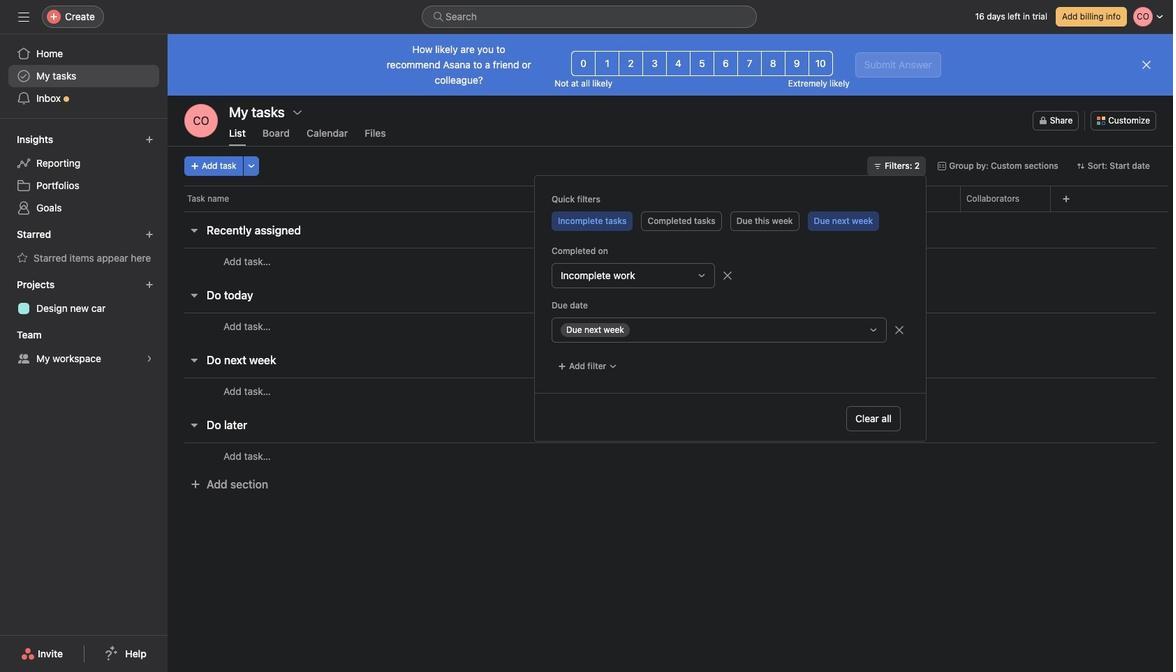 Task type: vqa. For each thing, say whether or not it's contained in the screenshot.
second GROUP from the bottom
yes



Task type: locate. For each thing, give the bounding box(es) containing it.
group
[[552, 263, 910, 289], [552, 318, 910, 343]]

1 collapse task list for this group image from the top
[[189, 290, 200, 301]]

0 vertical spatial collapse task list for this group image
[[189, 290, 200, 301]]

2 vertical spatial collapse task list for this group image
[[189, 420, 200, 431]]

hide sidebar image
[[18, 11, 29, 22]]

add field image
[[1063, 195, 1071, 203]]

show options image
[[292, 107, 303, 118]]

1 group from the top
[[552, 263, 910, 289]]

projects element
[[0, 273, 168, 323]]

remove image
[[723, 270, 734, 282], [894, 325, 906, 336]]

2 collapse task list for this group image from the top
[[189, 355, 200, 366]]

1 horizontal spatial remove image
[[894, 325, 906, 336]]

collapse task list for this group image
[[189, 290, 200, 301], [189, 355, 200, 366], [189, 420, 200, 431]]

0 vertical spatial group
[[552, 263, 910, 289]]

new project or portfolio image
[[145, 281, 154, 289]]

1 vertical spatial group
[[552, 318, 910, 343]]

row
[[168, 186, 1174, 212], [184, 211, 1169, 212], [168, 248, 1174, 275], [168, 313, 1174, 340], [168, 378, 1174, 405], [168, 443, 1174, 470]]

collapse task list for this group image
[[189, 225, 200, 236]]

dismiss image
[[1142, 59, 1153, 71]]

None radio
[[572, 51, 596, 76], [643, 51, 667, 76], [690, 51, 715, 76], [762, 51, 786, 76], [809, 51, 833, 76], [572, 51, 596, 76], [643, 51, 667, 76], [690, 51, 715, 76], [762, 51, 786, 76], [809, 51, 833, 76]]

1 vertical spatial collapse task list for this group image
[[189, 355, 200, 366]]

0 vertical spatial remove image
[[723, 270, 734, 282]]

1 vertical spatial remove image
[[894, 325, 906, 336]]

list box
[[422, 6, 757, 28]]

None radio
[[595, 51, 620, 76], [619, 51, 644, 76], [667, 51, 691, 76], [714, 51, 739, 76], [738, 51, 762, 76], [785, 51, 810, 76], [595, 51, 620, 76], [619, 51, 644, 76], [667, 51, 691, 76], [714, 51, 739, 76], [738, 51, 762, 76], [785, 51, 810, 76]]

starred element
[[0, 222, 168, 273]]

teams element
[[0, 323, 168, 373]]

option group
[[572, 51, 833, 76]]



Task type: describe. For each thing, give the bounding box(es) containing it.
2 group from the top
[[552, 318, 910, 343]]

add items to starred image
[[145, 231, 154, 239]]

3 collapse task list for this group image from the top
[[189, 420, 200, 431]]

new insights image
[[145, 136, 154, 144]]

more actions image
[[247, 162, 256, 171]]

view profile settings image
[[184, 104, 218, 138]]

0 horizontal spatial remove image
[[723, 270, 734, 282]]

see details, my workspace image
[[145, 355, 154, 363]]

insights element
[[0, 127, 168, 222]]

global element
[[0, 34, 168, 118]]



